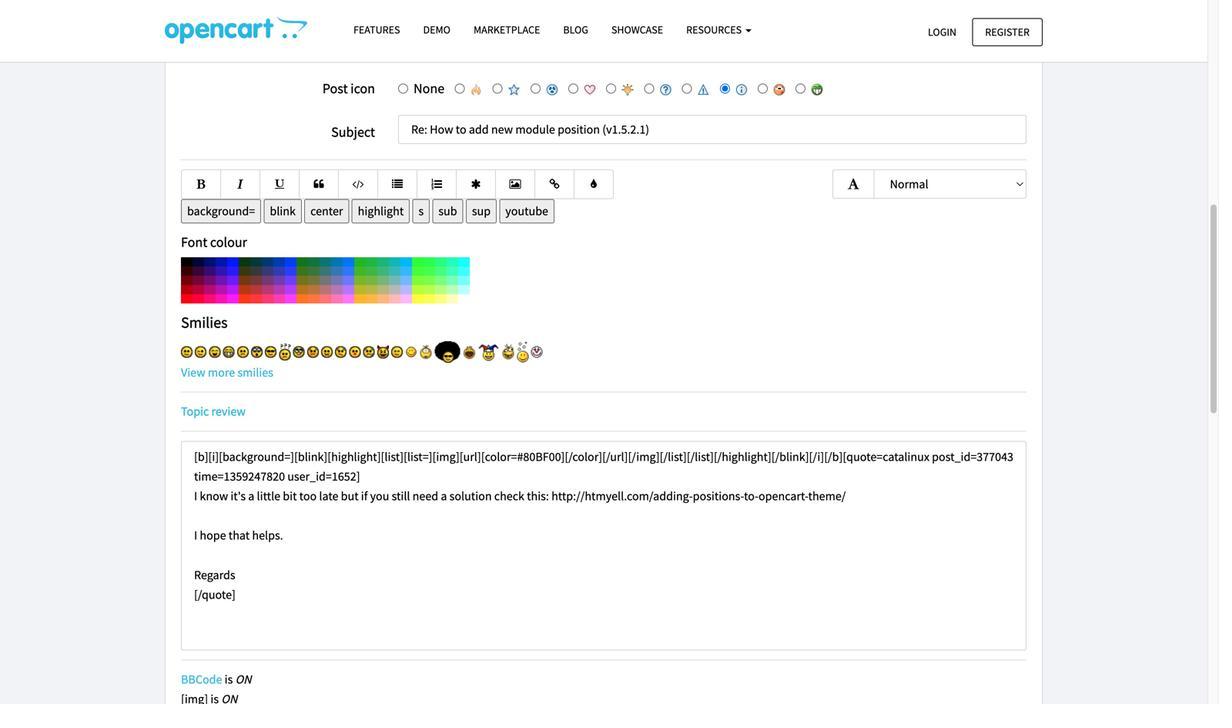 Task type: locate. For each thing, give the bounding box(es) containing it.
o0 image
[[435, 341, 461, 363]]

0 horizontal spatial post
[[177, 15, 211, 38]]

:( image
[[237, 346, 249, 358]]

: x image
[[321, 346, 333, 358]]

:p image
[[406, 346, 417, 358]]

font colour: [color=red]text[/color] or [color=#ff0000]text[/color] image
[[587, 179, 601, 190]]

:) image
[[181, 346, 193, 358]]

post left icon
[[323, 80, 348, 97]]

1 vertical spatial post
[[323, 80, 348, 97]]

youtube
[[506, 204, 549, 219]]

[quote=catalinux post_id=377043 time=1359247820 user_id=1652] I know it's a little bit too late but if you still need a solution check this: http://htmyell.com/adding-positions-to-opencart-theme/  I hope that helps.  Regards [/quote] text field
[[181, 441, 1027, 651]]

insert url: [url]http://url[/url] or [url=http://url]url text[/url] image
[[548, 179, 562, 190]]

s
[[419, 204, 424, 219]]

resources link
[[675, 16, 764, 43]]

is
[[225, 672, 233, 687]]

None radio
[[455, 84, 465, 94], [569, 84, 579, 94], [645, 84, 655, 94], [720, 84, 730, 94], [455, 84, 465, 94], [569, 84, 579, 94], [645, 84, 655, 94], [720, 84, 730, 94]]

code display: [code]code[/code] image
[[351, 179, 365, 190]]

view more smilies
[[181, 365, 273, 380]]

post
[[177, 15, 211, 38], [323, 80, 348, 97]]

??? image
[[279, 344, 291, 361]]

post left the a
[[177, 15, 211, 38]]

none
[[414, 80, 445, 97]]

showcase
[[612, 23, 664, 37]]

topic
[[181, 404, 209, 419]]

0 vertical spatial post
[[177, 15, 211, 38]]

blog
[[564, 23, 589, 37]]

font
[[181, 234, 208, 251]]

bbcode link
[[181, 672, 222, 687]]

demo link
[[412, 16, 462, 43]]

;d image
[[223, 346, 235, 358]]

None radio
[[493, 84, 503, 94], [531, 84, 541, 94], [607, 84, 617, 94], [682, 84, 692, 94], [758, 84, 768, 94], [796, 84, 806, 94], [493, 84, 503, 94], [531, 84, 541, 94], [607, 84, 617, 94], [682, 84, 692, 94], [758, 84, 768, 94], [796, 84, 806, 94]]

:o image
[[251, 346, 263, 358]]

background=
[[187, 204, 255, 219]]

:'( image
[[363, 346, 375, 358]]

sup button
[[466, 199, 497, 224]]

1 horizontal spatial post
[[323, 80, 348, 97]]

features link
[[342, 16, 412, 43]]

8) image
[[265, 346, 277, 358]]

smilies
[[181, 313, 228, 332]]

blog link
[[552, 16, 600, 43]]

sub button
[[433, 199, 464, 224]]

list: [list][*]text[/list] image
[[391, 179, 405, 190]]

None radio
[[398, 84, 408, 94]]

reply
[[228, 15, 267, 38]]

::) image
[[293, 346, 305, 358]]

topic review
[[181, 404, 246, 419]]

blink
[[270, 204, 296, 219]]

font colour
[[181, 234, 247, 251]]

topic review link
[[181, 404, 246, 419]]

:laugh: image
[[463, 345, 476, 360]]

: \ image
[[335, 346, 347, 358]]

:crazy: image
[[502, 343, 515, 361]]

resources
[[687, 23, 744, 37]]

a
[[215, 15, 224, 38]]

list item: [*]text image
[[469, 179, 483, 190]]

on
[[235, 672, 252, 687]]

post icon
[[323, 80, 375, 97]]

showcase link
[[600, 16, 675, 43]]

post for post icon
[[323, 80, 348, 97]]



Task type: describe. For each thing, give the bounding box(es) containing it.
icon
[[351, 80, 375, 97]]

post for post a reply
[[177, 15, 211, 38]]

highlight button
[[352, 199, 410, 224]]

login
[[929, 25, 957, 39]]

post a reply
[[177, 15, 267, 38]]

center button
[[304, 199, 349, 224]]

sup
[[472, 204, 491, 219]]

demo
[[423, 23, 451, 37]]

quote text: [quote]text[/quote] image
[[312, 179, 326, 190]]

smilies
[[238, 365, 273, 380]]

>:d image
[[377, 346, 389, 359]]

:choke: image
[[420, 345, 433, 360]]

font image
[[846, 178, 862, 190]]

;) image
[[195, 346, 207, 358]]

:d image
[[209, 346, 221, 358]]

sub
[[439, 204, 457, 219]]

center
[[311, 204, 343, 219]]

highlight
[[358, 204, 404, 219]]

subject
[[331, 123, 375, 141]]

register
[[986, 25, 1030, 39]]

italic text: [i]text[/i] image
[[233, 179, 247, 190]]

:clown: image
[[531, 346, 543, 358]]

s button
[[413, 199, 430, 224]]

marketplace
[[474, 23, 540, 37]]

background= button
[[181, 199, 261, 224]]

marketplace link
[[462, 16, 552, 43]]

review
[[212, 404, 246, 419]]

blink button
[[264, 199, 302, 224]]

more
[[208, 365, 235, 380]]

features
[[354, 23, 400, 37]]

youtube button
[[500, 199, 555, 224]]

^ ^ image
[[391, 346, 403, 358]]

underline text: [u]text[/u] image
[[273, 179, 287, 190]]

bbcode is on
[[181, 672, 252, 687]]

view
[[181, 365, 206, 380]]

colour
[[210, 234, 247, 251]]

view more smilies link
[[181, 365, 273, 380]]

ordered list: e.g. [list=1][*]first point[/list] or [list=a][*]point a[/list] image
[[430, 179, 444, 190]]

Subject text field
[[398, 115, 1027, 144]]

bold text: [b]text[/b] image
[[194, 179, 208, 190]]

:joker: image
[[479, 343, 499, 361]]

:drunk: image
[[517, 342, 529, 363]]

bbcode
[[181, 672, 222, 687]]

: [ image
[[307, 346, 319, 358]]

: * image
[[349, 346, 361, 358]]

register link
[[973, 18, 1043, 46]]

insert image: [img]http://image_url[/img] image
[[509, 179, 522, 190]]

login link
[[915, 18, 970, 46]]



Task type: vqa. For each thing, say whether or not it's contained in the screenshot.
"BUY"
no



